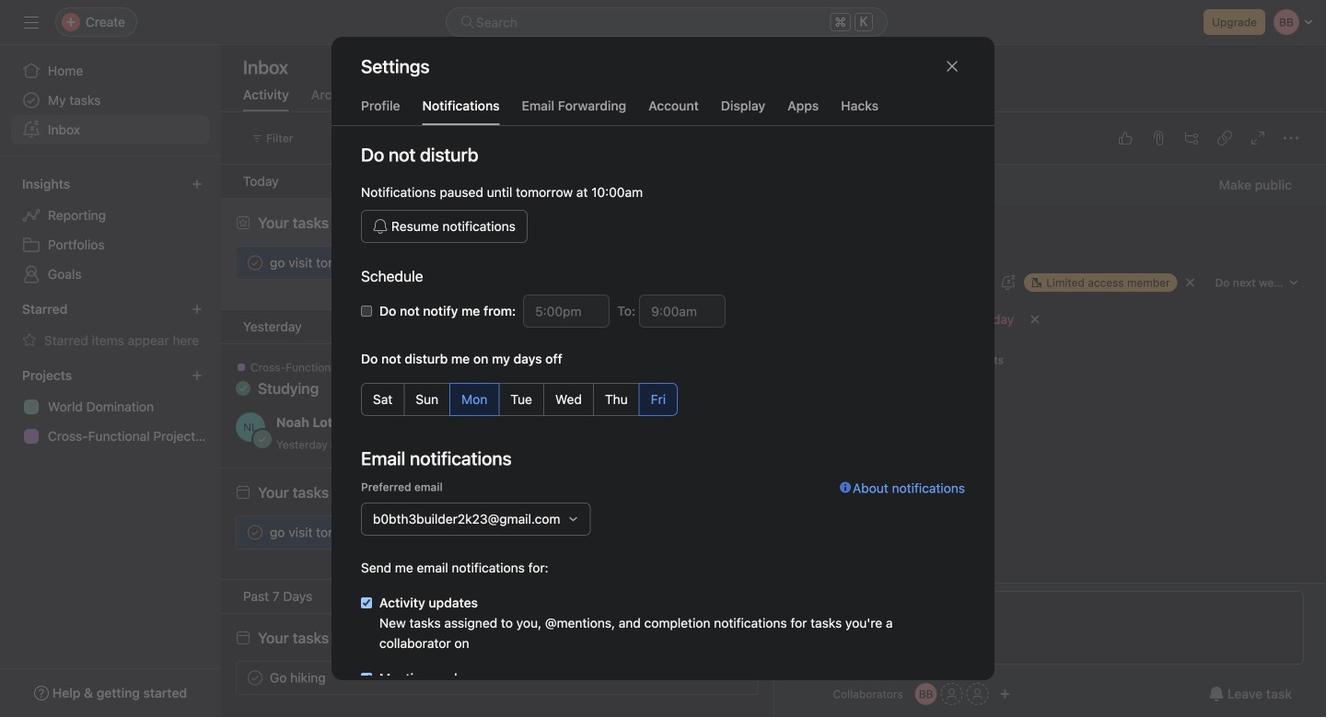 Task type: vqa. For each thing, say whether or not it's contained in the screenshot.
Create
no



Task type: describe. For each thing, give the bounding box(es) containing it.
add subtask image
[[1185, 131, 1200, 146]]

Task Name text field
[[784, 217, 1305, 259]]

0 vertical spatial open user profile image
[[236, 413, 265, 442]]

close this dialog image
[[945, 59, 960, 74]]

1 vertical spatial open user profile image
[[796, 591, 826, 621]]

0 horizontal spatial add or remove collaborators image
[[915, 684, 938, 706]]

projects element
[[0, 359, 221, 455]]

1 mark complete checkbox from the top
[[244, 252, 266, 274]]

mark complete image for second mark complete option
[[244, 667, 266, 690]]

your tasks for mar 20, task element
[[258, 484, 404, 502]]

settings tab list
[[332, 96, 995, 126]]



Task type: locate. For each thing, give the bounding box(es) containing it.
2 mark complete image from the top
[[244, 667, 266, 690]]

0 likes. click to like this task image
[[1118, 131, 1133, 146]]

remove assignee image
[[1185, 277, 1196, 288]]

insights element
[[0, 168, 221, 293]]

mark complete image
[[244, 522, 266, 544], [244, 667, 266, 690]]

your tasks for today, task element
[[258, 214, 394, 232]]

hide sidebar image
[[24, 15, 39, 29]]

None checkbox
[[361, 306, 372, 317], [361, 673, 372, 685], [361, 306, 372, 317], [361, 673, 372, 685]]

your tasks for mar 15, task element
[[258, 630, 402, 647]]

1 horizontal spatial add or remove collaborators image
[[1000, 689, 1011, 700]]

dialog
[[332, 37, 995, 718]]

1 vertical spatial mark complete checkbox
[[244, 667, 266, 690]]

mark complete checkbox down your tasks for today, task element in the left top of the page
[[244, 252, 266, 274]]

None text field
[[524, 295, 610, 328], [640, 295, 726, 328], [524, 295, 610, 328], [640, 295, 726, 328]]

1 horizontal spatial open user profile image
[[796, 591, 826, 621]]

Mark complete checkbox
[[244, 252, 266, 274], [244, 667, 266, 690]]

None checkbox
[[361, 598, 372, 609]]

mark complete image
[[244, 252, 266, 274]]

1 mark complete image from the top
[[244, 522, 266, 544]]

full screen image
[[1251, 131, 1266, 146]]

0 horizontal spatial open user profile image
[[236, 413, 265, 442]]

2 mark complete checkbox from the top
[[244, 667, 266, 690]]

add or remove collaborators image
[[915, 684, 938, 706], [1000, 689, 1011, 700]]

open user profile image
[[236, 413, 265, 442], [796, 591, 826, 621]]

global element
[[0, 45, 221, 156]]

main content
[[774, 165, 1327, 718]]

Mark complete checkbox
[[244, 522, 266, 544]]

1 vertical spatial mark complete image
[[244, 667, 266, 690]]

mark complete image down your tasks for mar 20, task element
[[244, 522, 266, 544]]

mark complete image down your tasks for mar 15, task element
[[244, 667, 266, 690]]

clear due date image
[[1030, 314, 1041, 325]]

mark complete checkbox down your tasks for mar 15, task element
[[244, 667, 266, 690]]

mark complete image for mark complete checkbox
[[244, 522, 266, 544]]

go visit tomy dialog
[[774, 112, 1327, 718]]

copy task link image
[[1218, 131, 1233, 146]]

0 vertical spatial mark complete image
[[244, 522, 266, 544]]

0 vertical spatial mark complete checkbox
[[244, 252, 266, 274]]

starred element
[[0, 293, 221, 359]]



